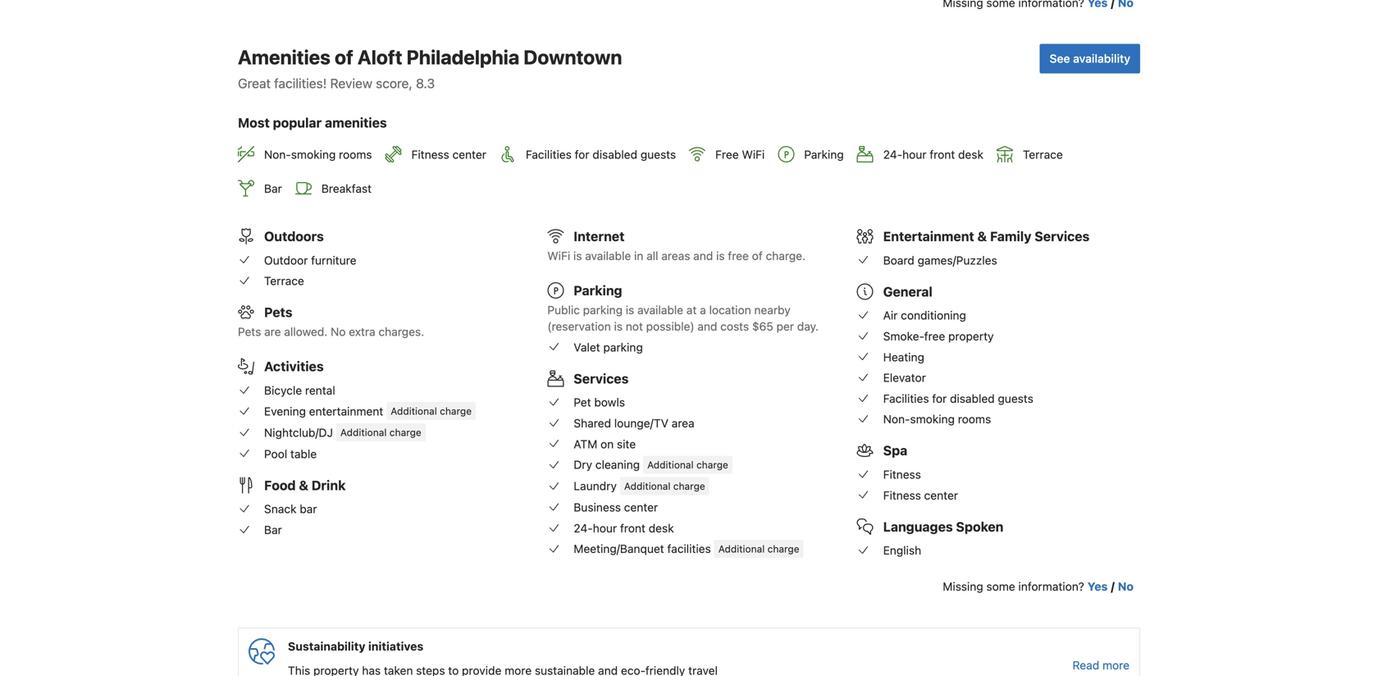 Task type: vqa. For each thing, say whether or not it's contained in the screenshot.
the Tuesday, in the top of the page
no



Task type: locate. For each thing, give the bounding box(es) containing it.
1 vertical spatial guests
[[998, 392, 1034, 405]]

fitness
[[412, 148, 450, 161], [884, 468, 922, 481], [884, 489, 922, 502]]

charge inside meeting/banquet facilities additional charge
[[768, 543, 800, 555]]

charge for dry cleaning
[[697, 459, 729, 471]]

free wifi
[[716, 148, 765, 161]]

services
[[1035, 229, 1090, 244], [574, 371, 629, 386]]

0 horizontal spatial &
[[299, 478, 309, 493]]

fitness for non-smoking rooms
[[412, 148, 450, 161]]

wifi up public
[[548, 249, 571, 263]]

0 vertical spatial wifi
[[742, 148, 765, 161]]

possible)
[[646, 320, 695, 333]]

0 horizontal spatial facilities for disabled guests
[[526, 148, 676, 161]]

24-hour front desk
[[884, 148, 984, 161], [574, 522, 674, 535]]

0 horizontal spatial desk
[[649, 522, 674, 535]]

0 horizontal spatial fitness center
[[412, 148, 487, 161]]

0 vertical spatial facilities
[[526, 148, 572, 161]]

8.3
[[416, 75, 435, 91]]

1 vertical spatial free
[[925, 330, 946, 343]]

day.
[[798, 320, 819, 333]]

0 vertical spatial desk
[[959, 148, 984, 161]]

0 vertical spatial fitness center
[[412, 148, 487, 161]]

bar down snack
[[264, 523, 282, 537]]

1 vertical spatial fitness
[[884, 468, 922, 481]]

additional down evening entertainment additional charge
[[341, 427, 387, 438]]

wifi
[[742, 148, 765, 161], [548, 249, 571, 263]]

0 vertical spatial bar
[[264, 182, 282, 195]]

1 horizontal spatial parking
[[805, 148, 844, 161]]

1 vertical spatial no
[[1119, 580, 1134, 594]]

of inside amenities of aloft philadelphia downtown great facilities! review score, 8.3
[[335, 45, 354, 68]]

0 vertical spatial available
[[585, 249, 631, 263]]

0 horizontal spatial for
[[575, 148, 590, 161]]

languages
[[884, 519, 953, 535]]

additional for dry cleaning
[[648, 459, 694, 471]]

$65
[[753, 320, 774, 333]]

services up pet bowls
[[574, 371, 629, 386]]

0 horizontal spatial center
[[453, 148, 487, 161]]

0 vertical spatial rooms
[[339, 148, 372, 161]]

0 vertical spatial and
[[694, 249, 713, 263]]

desk
[[959, 148, 984, 161], [649, 522, 674, 535]]

snack
[[264, 502, 297, 516]]

pets for pets are allowed. no extra charges.
[[238, 325, 261, 339]]

24-hour front desk up meeting/banquet at the bottom of page
[[574, 522, 674, 535]]

popular
[[273, 115, 322, 130]]

additional for meeting/banquet facilities
[[719, 543, 765, 555]]

and down a
[[698, 320, 718, 333]]

0 vertical spatial disabled
[[593, 148, 638, 161]]

bar
[[264, 182, 282, 195], [264, 523, 282, 537]]

fitness for fitness
[[884, 489, 922, 502]]

public
[[548, 303, 580, 317]]

see
[[1050, 52, 1071, 65]]

pet
[[574, 396, 591, 409]]

evening entertainment additional charge
[[264, 404, 472, 418]]

are
[[264, 325, 281, 339]]

1 horizontal spatial of
[[752, 249, 763, 263]]

0 vertical spatial fitness
[[412, 148, 450, 161]]

1 vertical spatial desk
[[649, 522, 674, 535]]

0 horizontal spatial of
[[335, 45, 354, 68]]

0 horizontal spatial wifi
[[548, 249, 571, 263]]

1 vertical spatial non-smoking rooms
[[884, 413, 992, 426]]

read
[[1073, 659, 1100, 672]]

hour
[[903, 148, 927, 161], [593, 522, 617, 535]]

air
[[884, 309, 898, 322]]

0 vertical spatial for
[[575, 148, 590, 161]]

free down conditioning
[[925, 330, 946, 343]]

additional right entertainment in the left bottom of the page
[[391, 405, 437, 417]]

parking for valet
[[604, 340, 643, 354]]

1 horizontal spatial smoking
[[911, 413, 955, 426]]

additional right the facilities at the bottom of page
[[719, 543, 765, 555]]

is right areas
[[717, 249, 725, 263]]

smoke-free property
[[884, 330, 994, 343]]

rooms
[[339, 148, 372, 161], [958, 413, 992, 426]]

additional inside the dry cleaning additional charge
[[648, 459, 694, 471]]

pets for pets
[[264, 305, 293, 320]]

food
[[264, 478, 296, 493]]

bar up "outdoors"
[[264, 182, 282, 195]]

1 vertical spatial rooms
[[958, 413, 992, 426]]

free
[[716, 148, 739, 161]]

0 vertical spatial 24-hour front desk
[[884, 148, 984, 161]]

0 horizontal spatial facilities
[[526, 148, 572, 161]]

additional inside meeting/banquet facilities additional charge
[[719, 543, 765, 555]]

1 horizontal spatial terrace
[[1023, 148, 1064, 161]]

fitness center up languages on the right of the page
[[884, 489, 959, 502]]

parking for public
[[583, 303, 623, 317]]

laundry
[[574, 479, 617, 493]]

facilities!
[[274, 75, 327, 91]]

1 vertical spatial non-
[[884, 413, 911, 426]]

0 horizontal spatial free
[[728, 249, 749, 263]]

center for fitness
[[925, 489, 959, 502]]

fitness down 8.3
[[412, 148, 450, 161]]

available
[[585, 249, 631, 263], [638, 303, 684, 317]]

1 horizontal spatial for
[[933, 392, 947, 405]]

0 vertical spatial &
[[978, 229, 988, 244]]

evening
[[264, 404, 306, 418]]

0 vertical spatial of
[[335, 45, 354, 68]]

0 horizontal spatial disabled
[[593, 148, 638, 161]]

parking inside public parking is available at a location nearby (reservation is not possible) and costs $65 per day.
[[583, 303, 623, 317]]

fitness center down 8.3
[[412, 148, 487, 161]]

parking
[[583, 303, 623, 317], [604, 340, 643, 354]]

fitness down the spa
[[884, 468, 922, 481]]

1 horizontal spatial desk
[[959, 148, 984, 161]]

fitness up languages on the right of the page
[[884, 489, 922, 502]]

0 horizontal spatial 24-
[[574, 522, 593, 535]]

1 horizontal spatial &
[[978, 229, 988, 244]]

1 vertical spatial 24-hour front desk
[[574, 522, 674, 535]]

1 horizontal spatial facilities for disabled guests
[[884, 392, 1034, 405]]

is left the not
[[614, 320, 623, 333]]

1 horizontal spatial no
[[1119, 580, 1134, 594]]

/
[[1112, 580, 1115, 594]]

1 horizontal spatial available
[[638, 303, 684, 317]]

smoking down elevator
[[911, 413, 955, 426]]

1 horizontal spatial front
[[930, 148, 956, 161]]

additional down the dry cleaning additional charge
[[625, 480, 671, 492]]

most
[[238, 115, 270, 130]]

1 horizontal spatial non-smoking rooms
[[884, 413, 992, 426]]

1 horizontal spatial hour
[[903, 148, 927, 161]]

1 vertical spatial pets
[[238, 325, 261, 339]]

disabled
[[593, 148, 638, 161], [950, 392, 995, 405]]

initiatives
[[369, 640, 424, 653]]

for
[[575, 148, 590, 161], [933, 392, 947, 405]]

0 vertical spatial free
[[728, 249, 749, 263]]

1 vertical spatial available
[[638, 303, 684, 317]]

available up possible)
[[638, 303, 684, 317]]

additional
[[391, 405, 437, 417], [341, 427, 387, 438], [648, 459, 694, 471], [625, 480, 671, 492], [719, 543, 765, 555]]

non- down popular
[[264, 148, 291, 161]]

0 horizontal spatial no
[[331, 325, 346, 339]]

allowed.
[[284, 325, 328, 339]]

facilities for disabled guests down elevator
[[884, 392, 1034, 405]]

& right food
[[299, 478, 309, 493]]

1 vertical spatial services
[[574, 371, 629, 386]]

services right family
[[1035, 229, 1090, 244]]

not
[[626, 320, 643, 333]]

additional up laundry additional charge
[[648, 459, 694, 471]]

1 vertical spatial of
[[752, 249, 763, 263]]

of up review
[[335, 45, 354, 68]]

area
[[672, 417, 695, 430]]

pets
[[264, 305, 293, 320], [238, 325, 261, 339]]

no right /
[[1119, 580, 1134, 594]]

available down the internet
[[585, 249, 631, 263]]

of left charge.
[[752, 249, 763, 263]]

24-hour front desk up entertainment
[[884, 148, 984, 161]]

1 vertical spatial and
[[698, 320, 718, 333]]

missing some information? yes / no
[[943, 580, 1134, 594]]

0 vertical spatial parking
[[583, 303, 623, 317]]

additional inside evening entertainment additional charge
[[391, 405, 437, 417]]

1 horizontal spatial disabled
[[950, 392, 995, 405]]

non-smoking rooms
[[264, 148, 372, 161], [884, 413, 992, 426]]

free left charge.
[[728, 249, 749, 263]]

facilities for disabled guests
[[526, 148, 676, 161], [884, 392, 1034, 405]]

1 vertical spatial disabled
[[950, 392, 995, 405]]

2 horizontal spatial center
[[925, 489, 959, 502]]

1 horizontal spatial 24-
[[884, 148, 903, 161]]

elevator
[[884, 371, 927, 385]]

0 horizontal spatial 24-hour front desk
[[574, 522, 674, 535]]

parking up (reservation
[[583, 303, 623, 317]]

is
[[574, 249, 582, 263], [717, 249, 725, 263], [626, 303, 635, 317], [614, 320, 623, 333]]

games/puzzles
[[918, 253, 998, 267]]

fitness center
[[412, 148, 487, 161], [884, 489, 959, 502]]

is up the not
[[626, 303, 635, 317]]

non- up the spa
[[884, 413, 911, 426]]

0 horizontal spatial hour
[[593, 522, 617, 535]]

charge.
[[766, 249, 806, 263]]

0 horizontal spatial non-smoking rooms
[[264, 148, 372, 161]]

parking
[[805, 148, 844, 161], [574, 283, 623, 298]]

1 bar from the top
[[264, 182, 282, 195]]

0 vertical spatial non-
[[264, 148, 291, 161]]

charge for meeting/banquet facilities
[[768, 543, 800, 555]]

1 vertical spatial bar
[[264, 523, 282, 537]]

parking down the not
[[604, 340, 643, 354]]

0 vertical spatial services
[[1035, 229, 1090, 244]]

charge inside evening entertainment additional charge
[[440, 405, 472, 417]]

non-smoking rooms down most popular amenities on the top left of the page
[[264, 148, 372, 161]]

0 horizontal spatial terrace
[[264, 274, 304, 288]]

no left extra
[[331, 325, 346, 339]]

pets up are
[[264, 305, 293, 320]]

1 horizontal spatial fitness center
[[884, 489, 959, 502]]

non-
[[264, 148, 291, 161], [884, 413, 911, 426]]

24-
[[884, 148, 903, 161], [574, 522, 593, 535]]

1 horizontal spatial facilities
[[884, 392, 930, 405]]

center
[[453, 148, 487, 161], [925, 489, 959, 502], [624, 501, 658, 514]]

1 horizontal spatial 24-hour front desk
[[884, 148, 984, 161]]

of
[[335, 45, 354, 68], [752, 249, 763, 263]]

available inside public parking is available at a location nearby (reservation is not possible) and costs $65 per day.
[[638, 303, 684, 317]]

1 vertical spatial &
[[299, 478, 309, 493]]

&
[[978, 229, 988, 244], [299, 478, 309, 493]]

wifi right free
[[742, 148, 765, 161]]

amenities
[[238, 45, 331, 68]]

charge
[[440, 405, 472, 417], [390, 427, 422, 438], [697, 459, 729, 471], [674, 480, 706, 492], [768, 543, 800, 555]]

smoking down most popular amenities on the top left of the page
[[291, 148, 336, 161]]

and right areas
[[694, 249, 713, 263]]

1 vertical spatial fitness center
[[884, 489, 959, 502]]

wifi is available in all areas and is free of charge.
[[548, 249, 806, 263]]

charge inside the dry cleaning additional charge
[[697, 459, 729, 471]]

1 vertical spatial hour
[[593, 522, 617, 535]]

0 vertical spatial terrace
[[1023, 148, 1064, 161]]

additional for evening entertainment
[[391, 405, 437, 417]]

0 horizontal spatial pets
[[238, 325, 261, 339]]

1 horizontal spatial services
[[1035, 229, 1090, 244]]

0 horizontal spatial parking
[[574, 283, 623, 298]]

outdoor furniture
[[264, 253, 357, 267]]

non-smoking rooms up the spa
[[884, 413, 992, 426]]

0 vertical spatial pets
[[264, 305, 293, 320]]

facilities for disabled guests up the internet
[[526, 148, 676, 161]]

terrace
[[1023, 148, 1064, 161], [264, 274, 304, 288]]

yes
[[1088, 580, 1108, 594]]

& left family
[[978, 229, 988, 244]]

1 vertical spatial parking
[[604, 340, 643, 354]]

pets left are
[[238, 325, 261, 339]]

rental
[[305, 384, 335, 397]]

philadelphia
[[407, 45, 520, 68]]



Task type: describe. For each thing, give the bounding box(es) containing it.
additional inside laundry additional charge
[[625, 480, 671, 492]]

bicycle
[[264, 384, 302, 397]]

shared
[[574, 417, 612, 430]]

center for non-smoking rooms
[[453, 148, 487, 161]]

all
[[647, 249, 659, 263]]

food & drink
[[264, 478, 346, 493]]

1 horizontal spatial center
[[624, 501, 658, 514]]

meeting/banquet facilities additional charge
[[574, 542, 800, 556]]

dry cleaning additional charge
[[574, 458, 729, 472]]

board games/puzzles
[[884, 253, 998, 267]]

& for food
[[299, 478, 309, 493]]

public parking is available at a location nearby (reservation is not possible) and costs $65 per day.
[[548, 303, 819, 333]]

charge inside laundry additional charge
[[674, 480, 706, 492]]

0 horizontal spatial rooms
[[339, 148, 372, 161]]

at
[[687, 303, 697, 317]]

extra
[[349, 325, 376, 339]]

business center
[[574, 501, 658, 514]]

conditioning
[[901, 309, 967, 322]]

air conditioning
[[884, 309, 967, 322]]

0 vertical spatial guests
[[641, 148, 676, 161]]

laundry additional charge
[[574, 479, 706, 493]]

read more
[[1073, 659, 1130, 672]]

most popular amenities
[[238, 115, 387, 130]]

family
[[991, 229, 1032, 244]]

board
[[884, 253, 915, 267]]

fitness center for fitness
[[884, 489, 959, 502]]

on
[[601, 437, 614, 451]]

facilities
[[668, 542, 711, 556]]

property
[[949, 330, 994, 343]]

1 vertical spatial 24-
[[574, 522, 593, 535]]

furniture
[[311, 253, 357, 267]]

0 vertical spatial non-smoking rooms
[[264, 148, 372, 161]]

valet parking
[[574, 340, 643, 354]]

0 horizontal spatial available
[[585, 249, 631, 263]]

0 vertical spatial smoking
[[291, 148, 336, 161]]

yes button
[[1088, 579, 1108, 595]]

valet
[[574, 340, 601, 354]]

cleaning
[[596, 458, 640, 472]]

a
[[700, 303, 706, 317]]

outdoor
[[264, 253, 308, 267]]

snack bar
[[264, 502, 317, 516]]

pool
[[264, 447, 287, 461]]

outdoors
[[264, 229, 324, 244]]

bowls
[[595, 396, 625, 409]]

site
[[617, 437, 636, 451]]

aloft
[[358, 45, 403, 68]]

read more button
[[1073, 657, 1130, 674]]

location
[[710, 303, 752, 317]]

0 vertical spatial parking
[[805, 148, 844, 161]]

more
[[1103, 659, 1130, 672]]

dry
[[574, 458, 593, 472]]

0 horizontal spatial services
[[574, 371, 629, 386]]

bicycle rental
[[264, 384, 335, 397]]

additional inside nightclub/dj additional charge
[[341, 427, 387, 438]]

languages spoken
[[884, 519, 1004, 535]]

pool table
[[264, 447, 317, 461]]

1 horizontal spatial rooms
[[958, 413, 992, 426]]

1 horizontal spatial guests
[[998, 392, 1034, 405]]

great
[[238, 75, 271, 91]]

1 horizontal spatial free
[[925, 330, 946, 343]]

see availability
[[1050, 52, 1131, 65]]

charge for evening entertainment
[[440, 405, 472, 417]]

1 vertical spatial facilities for disabled guests
[[884, 392, 1034, 405]]

in
[[634, 249, 644, 263]]

nightclub/dj additional charge
[[264, 426, 422, 439]]

pets are allowed. no extra charges.
[[238, 325, 424, 339]]

availability
[[1074, 52, 1131, 65]]

0 vertical spatial front
[[930, 148, 956, 161]]

bar
[[300, 502, 317, 516]]

entertainment & family services
[[884, 229, 1090, 244]]

0 horizontal spatial non-
[[264, 148, 291, 161]]

1 vertical spatial terrace
[[264, 274, 304, 288]]

(reservation
[[548, 320, 611, 333]]

charges.
[[379, 325, 424, 339]]

missing
[[943, 580, 984, 594]]

1 vertical spatial smoking
[[911, 413, 955, 426]]

1 vertical spatial wifi
[[548, 249, 571, 263]]

shared lounge/tv area
[[574, 417, 695, 430]]

1 horizontal spatial non-
[[884, 413, 911, 426]]

table
[[291, 447, 317, 461]]

score,
[[376, 75, 413, 91]]

entertainment
[[309, 404, 384, 418]]

english
[[884, 544, 922, 557]]

is down the internet
[[574, 249, 582, 263]]

meeting/banquet
[[574, 542, 665, 556]]

amenities
[[325, 115, 387, 130]]

1 vertical spatial for
[[933, 392, 947, 405]]

internet
[[574, 229, 625, 244]]

2 bar from the top
[[264, 523, 282, 537]]

1 horizontal spatial wifi
[[742, 148, 765, 161]]

areas
[[662, 249, 691, 263]]

per
[[777, 320, 795, 333]]

heating
[[884, 350, 925, 364]]

1 vertical spatial parking
[[574, 283, 623, 298]]

information?
[[1019, 580, 1085, 594]]

smoke-
[[884, 330, 925, 343]]

sustainability
[[288, 640, 366, 653]]

general
[[884, 284, 933, 299]]

0 vertical spatial no
[[331, 325, 346, 339]]

& for entertainment
[[978, 229, 988, 244]]

and inside public parking is available at a location nearby (reservation is not possible) and costs $65 per day.
[[698, 320, 718, 333]]

amenities of aloft philadelphia downtown great facilities! review score, 8.3
[[238, 45, 623, 91]]

drink
[[312, 478, 346, 493]]

review
[[330, 75, 373, 91]]

charge inside nightclub/dj additional charge
[[390, 427, 422, 438]]

0 vertical spatial hour
[[903, 148, 927, 161]]

lounge/tv
[[615, 417, 669, 430]]

0 vertical spatial 24-
[[884, 148, 903, 161]]

costs
[[721, 320, 749, 333]]

pet bowls
[[574, 396, 625, 409]]

business
[[574, 501, 621, 514]]

entertainment
[[884, 229, 975, 244]]

atm on site
[[574, 437, 636, 451]]

breakfast
[[322, 182, 372, 195]]

sustainability initiatives
[[288, 640, 424, 653]]

fitness center for non-smoking rooms
[[412, 148, 487, 161]]

1 vertical spatial front
[[620, 522, 646, 535]]

atm
[[574, 437, 598, 451]]



